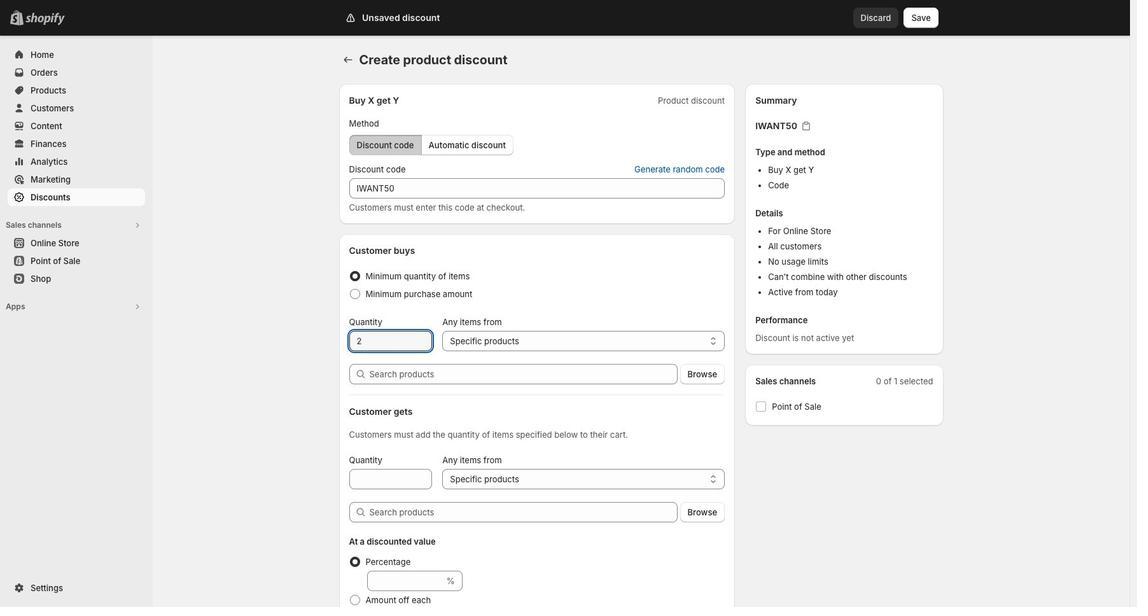 Task type: locate. For each thing, give the bounding box(es) containing it.
None text field
[[349, 178, 725, 199], [349, 331, 432, 351], [349, 469, 432, 489], [367, 571, 444, 591], [349, 178, 725, 199], [349, 331, 432, 351], [349, 469, 432, 489], [367, 571, 444, 591]]

1 vertical spatial search products text field
[[369, 502, 678, 523]]

0 vertical spatial search products text field
[[369, 364, 678, 384]]

shopify image
[[25, 13, 65, 25]]

Search products text field
[[369, 364, 678, 384], [369, 502, 678, 523]]



Task type: describe. For each thing, give the bounding box(es) containing it.
1 search products text field from the top
[[369, 364, 678, 384]]

2 search products text field from the top
[[369, 502, 678, 523]]



Task type: vqa. For each thing, say whether or not it's contained in the screenshot.
THE STAY
no



